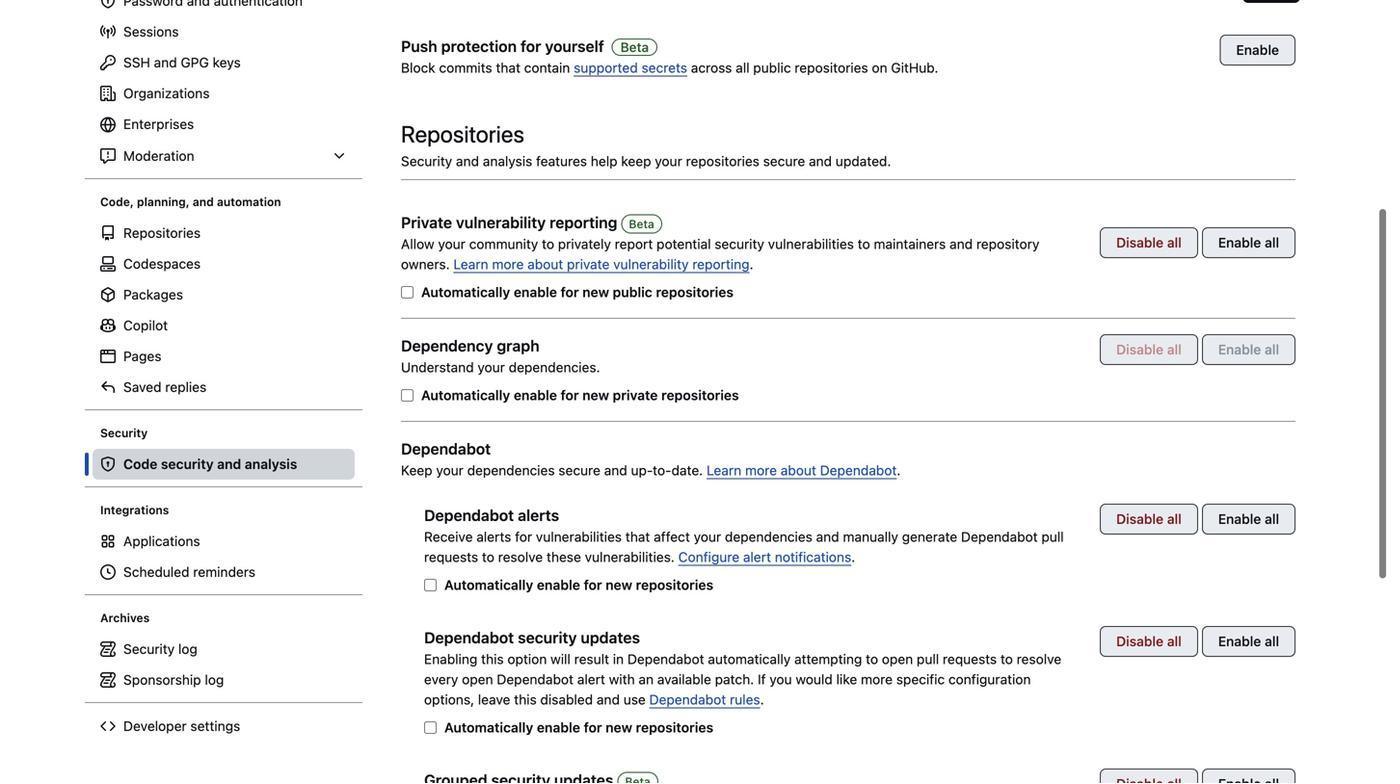 Task type: describe. For each thing, give the bounding box(es) containing it.
vulnerabilities inside receive alerts for vulnerabilities that affect your dependencies and manually generate dependabot pull requests to resolve these vulnerabilities.
[[536, 529, 622, 545]]

security list
[[93, 449, 355, 480]]

for for dependabot security updates
[[584, 720, 602, 736]]

sponsorship log
[[123, 672, 224, 688]]

every
[[424, 672, 458, 688]]

features
[[536, 153, 587, 169]]

sessions
[[123, 24, 179, 40]]

dependabot up receive
[[424, 507, 514, 525]]

automatically enable for new repositories for security
[[444, 720, 714, 736]]

code
[[123, 456, 157, 472]]

browser image
[[100, 349, 116, 364]]

generate
[[902, 529, 958, 545]]

updates
[[581, 629, 640, 647]]

dependency
[[401, 337, 493, 355]]

block
[[401, 60, 435, 76]]

supported
[[574, 60, 638, 76]]

automatically
[[708, 652, 791, 668]]

enable all button for dependabot security updates
[[1202, 627, 1296, 658]]

allow your community to privately report potential security vulnerabilities to maintainers and repository owners.
[[401, 236, 1040, 272]]

github.
[[891, 60, 939, 76]]

option
[[508, 652, 547, 668]]

your inside receive alerts for vulnerabilities that affect your dependencies and manually generate dependabot pull requests to resolve these vulnerabilities.
[[694, 529, 721, 545]]

organizations
[[123, 85, 210, 101]]

0 vertical spatial this
[[481, 652, 504, 668]]

keep
[[621, 153, 651, 169]]

archives
[[100, 612, 150, 625]]

repositories down dependabot rules link
[[636, 720, 714, 736]]

result
[[574, 652, 609, 668]]

disable all button for dependabot security updates
[[1100, 627, 1198, 658]]

log image
[[100, 673, 116, 688]]

learn more about private vulnerability reporting link
[[454, 256, 750, 272]]

your inside repositories security and analysis features help keep your repositories secure and updated.
[[655, 153, 682, 169]]

1 horizontal spatial reporting
[[692, 256, 750, 272]]

security for code security and analysis
[[161, 456, 214, 472]]

security log
[[123, 642, 198, 657]]

copilot image
[[100, 318, 116, 334]]

and inside access 'list'
[[154, 54, 177, 70]]

disable all button for dependabot alerts
[[1100, 504, 1198, 535]]

alert inside 'enabling this option will result in dependabot automatically attempting to open pull requests to resolve every open dependabot alert with an available patch.             if you would like more specific configuration options, leave this disabled and use'
[[577, 672, 605, 688]]

code image
[[100, 719, 116, 735]]

security log link
[[93, 634, 355, 665]]

code,
[[100, 195, 134, 209]]

requests inside receive alerts for vulnerabilities that affect your dependencies and manually generate dependabot pull requests to resolve these vulnerabilities.
[[424, 550, 478, 565]]

repository
[[977, 236, 1040, 252]]

clock image
[[100, 565, 116, 580]]

enable for dependabot security updates
[[537, 720, 580, 736]]

secure inside repositories security and analysis features help keep your repositories secure and updated.
[[763, 153, 805, 169]]

across
[[691, 60, 732, 76]]

would
[[796, 672, 833, 688]]

resolve inside receive alerts for vulnerabilities that affect your dependencies and manually generate dependabot pull requests to resolve these vulnerabilities.
[[498, 550, 543, 565]]

privately
[[558, 236, 611, 252]]

sponsorship
[[123, 672, 201, 688]]

security for security
[[100, 427, 148, 440]]

configuration
[[949, 672, 1031, 688]]

alerts for receive
[[477, 529, 511, 545]]

date.
[[672, 463, 703, 479]]

enable inside "button"
[[1236, 42, 1279, 58]]

notifications
[[775, 550, 852, 565]]

moderation
[[123, 148, 194, 164]]

more inside dependabot keep your dependencies secure and up-to-date. learn more about dependabot .
[[745, 463, 777, 479]]

dependabot down option
[[497, 672, 574, 688]]

ssh and gpg keys
[[123, 54, 241, 70]]

like
[[836, 672, 857, 688]]

analysis for repositories
[[483, 153, 532, 169]]

codespaces link
[[93, 249, 355, 280]]

broadcast image
[[100, 24, 116, 40]]

and inside dependabot keep your dependencies secure and up-to-date. learn more about dependabot .
[[604, 463, 627, 479]]

1 vertical spatial vulnerability
[[613, 256, 689, 272]]

enterprises
[[123, 116, 194, 132]]

codespaces image
[[100, 256, 116, 272]]

saved replies link
[[93, 372, 355, 403]]

repositories left on
[[795, 60, 868, 76]]

requests inside 'enabling this option will result in dependabot automatically attempting to open pull requests to resolve every open dependabot alert with an available patch.             if you would like more specific configuration options, leave this disabled and use'
[[943, 652, 997, 668]]

configure alert notifications .
[[678, 550, 855, 565]]

enable all button for dependency graph
[[1202, 335, 1296, 365]]

shield lock image for security list
[[100, 457, 116, 472]]

automatically for dependabot alerts
[[444, 578, 533, 593]]

automatically enable for new public repositories
[[421, 284, 734, 300]]

repositories security and analysis features help keep your repositories secure and updated.
[[401, 121, 891, 169]]

enterprises link
[[93, 109, 355, 141]]

and inside security list
[[217, 456, 241, 472]]

0 horizontal spatial that
[[496, 60, 521, 76]]

ssh
[[123, 54, 150, 70]]

copilot
[[123, 318, 168, 334]]

repositories for repositories
[[123, 225, 201, 241]]

push protection for yourself
[[401, 37, 608, 55]]

updated.
[[836, 153, 891, 169]]

developer settings
[[123, 719, 240, 735]]

automation
[[217, 195, 281, 209]]

private vulnerability reporting beta
[[401, 214, 654, 232]]

automatically for dependabot security updates
[[444, 720, 533, 736]]

these
[[547, 550, 581, 565]]

owners.
[[401, 256, 450, 272]]

code security and analysis
[[123, 456, 297, 472]]

0 vertical spatial vulnerability
[[456, 214, 546, 232]]

Automatically enable for new private repositories checkbox
[[401, 390, 414, 402]]

potential
[[657, 236, 711, 252]]

applications
[[123, 534, 200, 550]]

repositories up date.
[[661, 388, 739, 403]]

saved
[[123, 379, 162, 395]]

enable for dependency graph
[[1218, 342, 1261, 358]]

enable for private vulnerability reporting
[[514, 284, 557, 300]]

and inside allow your community to privately report potential security vulnerabilities to maintainers and repository owners.
[[950, 236, 973, 252]]

if
[[758, 672, 766, 688]]

and inside receive alerts for vulnerabilities that affect your dependencies and manually generate dependabot pull requests to resolve these vulnerabilities.
[[816, 529, 839, 545]]

0 horizontal spatial reporting
[[550, 214, 617, 232]]

1 horizontal spatial open
[[882, 652, 913, 668]]

access list
[[93, 0, 355, 172]]

your inside dependabot keep your dependencies secure and up-to-date. learn more about dependabot .
[[436, 463, 464, 479]]

log image
[[100, 642, 116, 657]]

automatically enable for new private repositories
[[421, 388, 739, 403]]

about inside dependabot keep your dependencies secure and up-to-date. learn more about dependabot .
[[781, 463, 817, 479]]

pull inside receive alerts for vulnerabilities that affect your dependencies and manually generate dependabot pull requests to resolve these vulnerabilities.
[[1042, 529, 1064, 545]]

private
[[401, 214, 452, 232]]

security for dependabot security updates
[[518, 629, 577, 647]]

up-
[[631, 463, 653, 479]]

0 vertical spatial alert
[[743, 550, 771, 565]]

patch.
[[715, 672, 754, 688]]

enable for dependabot alerts
[[1218, 511, 1261, 527]]

automatically for private vulnerability reporting
[[421, 284, 510, 300]]

log for security log
[[178, 642, 198, 657]]

protection
[[441, 37, 517, 55]]

to up the configuration
[[1001, 652, 1013, 668]]

your inside allow your community to privately report potential security vulnerabilities to maintainers and repository owners.
[[438, 236, 466, 252]]

you
[[770, 672, 792, 688]]

enable for private vulnerability reporting
[[1218, 235, 1261, 251]]

organization image
[[100, 86, 116, 101]]

code security and analysis link
[[93, 449, 355, 480]]

resolve inside 'enabling this option will result in dependabot automatically attempting to open pull requests to resolve every open dependabot alert with an available patch.             if you would like more specific configuration options, leave this disabled and use'
[[1017, 652, 1062, 668]]

dependencies inside receive alerts for vulnerabilities that affect your dependencies and manually generate dependabot pull requests to resolve these vulnerabilities.
[[725, 529, 813, 545]]

saved replies
[[123, 379, 207, 395]]

enable for dependency graph
[[514, 388, 557, 403]]

options,
[[424, 692, 474, 708]]

help
[[591, 153, 618, 169]]

learn inside dependabot keep your dependencies secure and up-to-date. learn more about dependabot .
[[707, 463, 742, 479]]

repositories for repositories security and analysis features help keep your repositories secure and updated.
[[401, 121, 524, 148]]

dependabot keep your dependencies secure and up-to-date. learn more about dependabot .
[[401, 440, 901, 479]]

repositories inside repositories security and analysis features help keep your repositories secure and updated.
[[686, 153, 760, 169]]

contain
[[524, 60, 570, 76]]

dependabot up available
[[628, 652, 704, 668]]

vulnerabilities.
[[585, 550, 675, 565]]

automatically enable for new repositories for alerts
[[444, 578, 714, 593]]

your inside dependency graph understand your dependencies.
[[478, 360, 505, 376]]

vulnerabilities inside allow your community to privately report potential security vulnerabilities to maintainers and repository owners.
[[768, 236, 854, 252]]

package image
[[100, 287, 116, 303]]

receive
[[424, 529, 473, 545]]



Task type: locate. For each thing, give the bounding box(es) containing it.
alerts down the dependabot alerts
[[477, 529, 511, 545]]

that inside receive alerts for vulnerabilities that affect your dependencies and manually generate dependabot pull requests to resolve these vulnerabilities.
[[626, 529, 650, 545]]

an
[[639, 672, 654, 688]]

0 vertical spatial that
[[496, 60, 521, 76]]

enable
[[514, 284, 557, 300], [514, 388, 557, 403], [537, 578, 580, 593], [537, 720, 580, 736]]

1 vertical spatial that
[[626, 529, 650, 545]]

beta
[[621, 40, 649, 55], [629, 217, 654, 231]]

key image
[[100, 55, 116, 70]]

1 vertical spatial security
[[161, 456, 214, 472]]

pages link
[[93, 341, 355, 372]]

2 vertical spatial more
[[861, 672, 893, 688]]

new for dependency graph
[[583, 388, 609, 403]]

automatically down receive
[[444, 578, 533, 593]]

ssh and gpg keys link
[[93, 47, 355, 78]]

alert
[[743, 550, 771, 565], [577, 672, 605, 688]]

public right 'across'
[[753, 60, 791, 76]]

push
[[401, 37, 437, 55]]

0 vertical spatial private
[[567, 256, 610, 272]]

affect
[[654, 529, 690, 545]]

more right like
[[861, 672, 893, 688]]

1 vertical spatial public
[[613, 284, 653, 300]]

integrations
[[100, 504, 169, 517]]

security inside code security and analysis link
[[161, 456, 214, 472]]

4 disable all button from the top
[[1100, 627, 1198, 658]]

1 horizontal spatial repositories
[[401, 121, 524, 148]]

scheduled reminders
[[123, 564, 256, 580]]

1 vertical spatial vulnerabilities
[[536, 529, 622, 545]]

4 enable all button from the top
[[1202, 627, 1296, 658]]

repositories inside repositories security and analysis features help keep your repositories secure and updated.
[[401, 121, 524, 148]]

requests up the configuration
[[943, 652, 997, 668]]

4 disable from the top
[[1117, 634, 1164, 650]]

security up will
[[518, 629, 577, 647]]

1 shield lock image from the top
[[100, 0, 116, 9]]

1 vertical spatial shield lock image
[[100, 457, 116, 472]]

allow
[[401, 236, 434, 252]]

and left the updated.
[[809, 153, 832, 169]]

code, planning, and automation list
[[93, 218, 355, 403]]

alert down result
[[577, 672, 605, 688]]

Automatically enable for new repositories checkbox
[[424, 579, 437, 592], [424, 722, 437, 735]]

your
[[655, 153, 682, 169], [438, 236, 466, 252], [478, 360, 505, 376], [436, 463, 464, 479], [694, 529, 721, 545]]

on
[[872, 60, 888, 76]]

2 automatically enable for new repositories from the top
[[444, 720, 714, 736]]

2 disable all button from the top
[[1100, 335, 1198, 365]]

security up sponsorship
[[123, 642, 175, 657]]

0 horizontal spatial public
[[613, 284, 653, 300]]

automatically enable for new repositories checkbox down receive
[[424, 579, 437, 592]]

automatically enable for new repositories down these
[[444, 578, 714, 593]]

repositories down commits
[[401, 121, 524, 148]]

enable all for dependabot alerts
[[1218, 511, 1279, 527]]

1 horizontal spatial more
[[745, 463, 777, 479]]

beta up the report
[[629, 217, 654, 231]]

for up the contain
[[521, 37, 541, 55]]

dependabot up manually on the bottom
[[820, 463, 897, 479]]

1 horizontal spatial private
[[613, 388, 658, 403]]

automatically down leave
[[444, 720, 533, 736]]

1 vertical spatial automatically enable for new repositories
[[444, 720, 714, 736]]

disable all for private vulnerability reporting
[[1117, 235, 1182, 251]]

0 vertical spatial learn
[[454, 256, 488, 272]]

1 vertical spatial more
[[745, 463, 777, 479]]

to inside receive alerts for vulnerabilities that affect your dependencies and manually generate dependabot pull requests to resolve these vulnerabilities.
[[482, 550, 494, 565]]

archives list
[[93, 634, 355, 696]]

new for private vulnerability reporting
[[583, 284, 609, 300]]

0 horizontal spatial secure
[[559, 463, 601, 479]]

0 vertical spatial open
[[882, 652, 913, 668]]

more inside 'enabling this option will result in dependabot automatically attempting to open pull requests to resolve every open dependabot alert with an available patch.             if you would like more specific configuration options, leave this disabled and use'
[[861, 672, 893, 688]]

replies
[[165, 379, 207, 395]]

more right date.
[[745, 463, 777, 479]]

1 horizontal spatial vulnerability
[[613, 256, 689, 272]]

0 horizontal spatial repositories
[[123, 225, 201, 241]]

alerts for dependabot
[[518, 507, 559, 525]]

0 vertical spatial log
[[178, 642, 198, 657]]

1 enable all from the top
[[1218, 235, 1279, 251]]

repositories
[[795, 60, 868, 76], [686, 153, 760, 169], [656, 284, 734, 300], [661, 388, 739, 403], [636, 578, 714, 593], [636, 720, 714, 736]]

will
[[551, 652, 571, 668]]

dependabot security updates
[[424, 629, 640, 647]]

1 automatically enable for new repositories checkbox from the top
[[424, 579, 437, 592]]

2 disable all from the top
[[1117, 342, 1182, 358]]

1 horizontal spatial requests
[[943, 652, 997, 668]]

enable all
[[1218, 235, 1279, 251], [1218, 342, 1279, 358], [1218, 511, 1279, 527], [1218, 634, 1279, 650]]

keys
[[213, 54, 241, 70]]

and up notifications
[[816, 529, 839, 545]]

1 vertical spatial about
[[781, 463, 817, 479]]

automatically down understand
[[421, 388, 510, 403]]

with
[[609, 672, 635, 688]]

1 horizontal spatial pull
[[1042, 529, 1064, 545]]

enable all button
[[1202, 228, 1296, 258], [1202, 335, 1296, 365], [1202, 504, 1296, 535], [1202, 627, 1296, 658]]

enable all for dependency graph
[[1218, 342, 1279, 358]]

3 enable all button from the top
[[1202, 504, 1296, 535]]

2 horizontal spatial security
[[715, 236, 764, 252]]

1 horizontal spatial about
[[781, 463, 817, 479]]

for down disabled
[[584, 720, 602, 736]]

reply image
[[100, 380, 116, 395]]

disable all button for dependency graph
[[1100, 335, 1198, 365]]

yourself
[[545, 37, 604, 55]]

0 horizontal spatial dependencies
[[467, 463, 555, 479]]

to down the dependabot alerts
[[482, 550, 494, 565]]

automatically enable for new repositories
[[444, 578, 714, 593], [444, 720, 714, 736]]

2 automatically enable for new repositories checkbox from the top
[[424, 722, 437, 735]]

open up specific
[[882, 652, 913, 668]]

vulnerabilities
[[768, 236, 854, 252], [536, 529, 622, 545]]

1 horizontal spatial this
[[514, 692, 537, 708]]

and up repositories link
[[193, 195, 214, 209]]

3 disable from the top
[[1117, 511, 1164, 527]]

0 horizontal spatial this
[[481, 652, 504, 668]]

1 disable all from the top
[[1117, 235, 1182, 251]]

resolve left these
[[498, 550, 543, 565]]

private
[[567, 256, 610, 272], [613, 388, 658, 403]]

0 vertical spatial more
[[492, 256, 524, 272]]

0 horizontal spatial open
[[462, 672, 493, 688]]

secrets
[[642, 60, 687, 76]]

enable all button for private vulnerability reporting
[[1202, 228, 1296, 258]]

and left repository
[[950, 236, 973, 252]]

resolve
[[498, 550, 543, 565], [1017, 652, 1062, 668]]

enable for dependabot alerts
[[537, 578, 580, 593]]

alerts up these
[[518, 507, 559, 525]]

disable for dependabot alerts
[[1117, 511, 1164, 527]]

and inside 'enabling this option will result in dependabot automatically attempting to open pull requests to resolve every open dependabot alert with an available patch.             if you would like more specific configuration options, leave this disabled and use'
[[597, 692, 620, 708]]

analysis inside repositories security and analysis features help keep your repositories secure and updated.
[[483, 153, 532, 169]]

dependabot rules .
[[649, 692, 764, 708]]

enable down these
[[537, 578, 580, 593]]

resolve up the configuration
[[1017, 652, 1062, 668]]

sessions link
[[93, 16, 355, 47]]

1 vertical spatial learn
[[707, 463, 742, 479]]

reporting up privately
[[550, 214, 617, 232]]

for down learn more about private vulnerability reporting link
[[561, 284, 579, 300]]

that down push protection for yourself
[[496, 60, 521, 76]]

1 horizontal spatial alert
[[743, 550, 771, 565]]

0 horizontal spatial about
[[528, 256, 563, 272]]

0 horizontal spatial more
[[492, 256, 524, 272]]

0 horizontal spatial log
[[178, 642, 198, 657]]

3 disable all from the top
[[1117, 511, 1182, 527]]

community
[[469, 236, 538, 252]]

public down learn more about private vulnerability reporting .
[[613, 284, 653, 300]]

supported secrets link
[[574, 60, 687, 76]]

shield lock image up the broadcast icon
[[100, 0, 116, 9]]

disable all for dependency graph
[[1117, 342, 1182, 358]]

secure
[[763, 153, 805, 169], [559, 463, 601, 479]]

analysis for code
[[245, 456, 297, 472]]

new for dependabot alerts
[[606, 578, 632, 593]]

enable
[[1236, 42, 1279, 58], [1218, 235, 1261, 251], [1218, 342, 1261, 358], [1218, 511, 1261, 527], [1218, 634, 1261, 650]]

1 vertical spatial private
[[613, 388, 658, 403]]

graph
[[497, 337, 540, 355]]

new down vulnerabilities.
[[606, 578, 632, 593]]

2 shield lock image from the top
[[100, 457, 116, 472]]

automatically enable for new repositories checkbox for dependabot security updates
[[424, 722, 437, 735]]

attempting
[[794, 652, 862, 668]]

for for dependency graph
[[561, 388, 579, 403]]

0 vertical spatial repositories
[[401, 121, 524, 148]]

and right ssh
[[154, 54, 177, 70]]

0 horizontal spatial alert
[[577, 672, 605, 688]]

for
[[521, 37, 541, 55], [561, 284, 579, 300], [561, 388, 579, 403], [515, 529, 532, 545], [584, 578, 602, 593], [584, 720, 602, 736]]

0 vertical spatial shield lock image
[[100, 0, 116, 9]]

dependencies
[[467, 463, 555, 479], [725, 529, 813, 545]]

dependencies inside dependabot keep your dependencies secure and up-to-date. learn more about dependabot .
[[467, 463, 555, 479]]

security
[[401, 153, 452, 169], [100, 427, 148, 440], [123, 642, 175, 657]]

1 horizontal spatial that
[[626, 529, 650, 545]]

log for sponsorship log
[[205, 672, 224, 688]]

security inside allow your community to privately report potential security vulnerabilities to maintainers and repository owners.
[[715, 236, 764, 252]]

analysis down the saved replies "link"
[[245, 456, 297, 472]]

disable for private vulnerability reporting
[[1117, 235, 1164, 251]]

0 vertical spatial public
[[753, 60, 791, 76]]

1 horizontal spatial public
[[753, 60, 791, 76]]

learn right date.
[[707, 463, 742, 479]]

integrations list
[[93, 526, 355, 588]]

0 vertical spatial security
[[401, 153, 452, 169]]

3 disable all button from the top
[[1100, 504, 1198, 535]]

developer
[[123, 719, 187, 735]]

secure inside dependabot keep your dependencies secure and up-to-date. learn more about dependabot .
[[559, 463, 601, 479]]

0 vertical spatial reporting
[[550, 214, 617, 232]]

security up private
[[401, 153, 452, 169]]

vulnerability up community
[[456, 214, 546, 232]]

2 disable from the top
[[1117, 342, 1164, 358]]

shield lock image inside access 'list'
[[100, 0, 116, 9]]

globe image
[[100, 117, 116, 133]]

repositories up codespaces
[[123, 225, 201, 241]]

dependencies up the dependabot alerts
[[467, 463, 555, 479]]

private down privately
[[567, 256, 610, 272]]

0 vertical spatial automatically enable for new repositories
[[444, 578, 714, 593]]

more
[[492, 256, 524, 272], [745, 463, 777, 479], [861, 672, 893, 688]]

1 vertical spatial security
[[100, 427, 148, 440]]

tooltip
[[1243, 0, 1301, 3]]

secure left "up-"
[[559, 463, 601, 479]]

about up notifications
[[781, 463, 817, 479]]

use
[[624, 692, 646, 708]]

disabled
[[540, 692, 593, 708]]

1 vertical spatial dependencies
[[725, 529, 813, 545]]

1 enable all button from the top
[[1202, 228, 1296, 258]]

to
[[542, 236, 554, 252], [858, 236, 870, 252], [482, 550, 494, 565], [866, 652, 878, 668], [1001, 652, 1013, 668]]

security right potential
[[715, 236, 764, 252]]

analysis inside security list
[[245, 456, 297, 472]]

0 horizontal spatial resolve
[[498, 550, 543, 565]]

new down use
[[606, 720, 632, 736]]

1 vertical spatial beta
[[629, 217, 654, 231]]

disable all for dependabot security updates
[[1117, 634, 1182, 650]]

dependabot
[[401, 440, 491, 458], [820, 463, 897, 479], [424, 507, 514, 525], [961, 529, 1038, 545], [424, 629, 514, 647], [628, 652, 704, 668], [497, 672, 574, 688], [649, 692, 726, 708]]

log
[[178, 642, 198, 657], [205, 672, 224, 688]]

0 vertical spatial alerts
[[518, 507, 559, 525]]

alert right configure
[[743, 550, 771, 565]]

new for dependabot security updates
[[606, 720, 632, 736]]

developer settings link
[[93, 711, 355, 742]]

automatically enable for new repositories down disabled
[[444, 720, 714, 736]]

for down vulnerabilities.
[[584, 578, 602, 593]]

about up "automatically enable for new public repositories"
[[528, 256, 563, 272]]

0 horizontal spatial security
[[161, 456, 214, 472]]

Automatically enable for new public repositories checkbox
[[401, 286, 414, 299]]

and down the saved replies "link"
[[217, 456, 241, 472]]

open up leave
[[462, 672, 493, 688]]

this right leave
[[514, 692, 537, 708]]

1 vertical spatial log
[[205, 672, 224, 688]]

configure
[[678, 550, 740, 565]]

packages link
[[93, 280, 355, 310]]

repositories down allow your community to privately report potential security vulnerabilities to maintainers and repository owners.
[[656, 284, 734, 300]]

0 vertical spatial analysis
[[483, 153, 532, 169]]

learn down community
[[454, 256, 488, 272]]

1 vertical spatial alert
[[577, 672, 605, 688]]

leave
[[478, 692, 510, 708]]

and left "up-"
[[604, 463, 627, 479]]

repositories down configure
[[636, 578, 714, 593]]

for for private vulnerability reporting
[[561, 284, 579, 300]]

.
[[750, 256, 754, 272], [897, 463, 901, 479], [852, 550, 855, 565], [760, 692, 764, 708]]

0 vertical spatial requests
[[424, 550, 478, 565]]

0 vertical spatial beta
[[621, 40, 649, 55]]

2 enable all button from the top
[[1202, 335, 1296, 365]]

disable for dependabot security updates
[[1117, 634, 1164, 650]]

1 vertical spatial automatically enable for new repositories checkbox
[[424, 722, 437, 735]]

1 disable all button from the top
[[1100, 228, 1198, 258]]

automatically down owners.
[[421, 284, 510, 300]]

enable all button for dependabot alerts
[[1202, 504, 1296, 535]]

0 horizontal spatial vulnerability
[[456, 214, 546, 232]]

for for dependabot alerts
[[584, 578, 602, 593]]

1 disable from the top
[[1117, 235, 1164, 251]]

planning,
[[137, 195, 190, 209]]

3 enable all from the top
[[1218, 511, 1279, 527]]

more down community
[[492, 256, 524, 272]]

log up sponsorship log
[[178, 642, 198, 657]]

alerts inside receive alerts for vulnerabilities that affect your dependencies and manually generate dependabot pull requests to resolve these vulnerabilities.
[[477, 529, 511, 545]]

this left option
[[481, 652, 504, 668]]

for inside receive alerts for vulnerabilities that affect your dependencies and manually generate dependabot pull requests to resolve these vulnerabilities.
[[515, 529, 532, 545]]

scheduled
[[123, 564, 189, 580]]

dependencies up configure alert notifications .
[[725, 529, 813, 545]]

dependabot right generate
[[961, 529, 1038, 545]]

repositories inside code, planning, and automation list
[[123, 225, 201, 241]]

vulnerability down the report
[[613, 256, 689, 272]]

security inside the "archives" list
[[123, 642, 175, 657]]

to down the private vulnerability reporting beta on the top left of the page
[[542, 236, 554, 252]]

1 vertical spatial repositories
[[123, 225, 201, 241]]

automatically enable for new repositories checkbox for dependabot alerts
[[424, 579, 437, 592]]

enable for dependabot security updates
[[1218, 634, 1261, 650]]

1 vertical spatial requests
[[943, 652, 997, 668]]

0 horizontal spatial vulnerabilities
[[536, 529, 622, 545]]

reminders
[[193, 564, 256, 580]]

2 horizontal spatial more
[[861, 672, 893, 688]]

0 horizontal spatial requests
[[424, 550, 478, 565]]

feature release label: beta element
[[612, 39, 658, 56]]

new down dependencies. at the left top
[[583, 388, 609, 403]]

analysis left features
[[483, 153, 532, 169]]

2 vertical spatial security
[[123, 642, 175, 657]]

1 vertical spatial pull
[[917, 652, 939, 668]]

0 vertical spatial vulnerabilities
[[768, 236, 854, 252]]

0 vertical spatial security
[[715, 236, 764, 252]]

in
[[613, 652, 624, 668]]

1 vertical spatial analysis
[[245, 456, 297, 472]]

requests down receive
[[424, 550, 478, 565]]

requests
[[424, 550, 478, 565], [943, 652, 997, 668]]

pull inside 'enabling this option will result in dependabot automatically attempting to open pull requests to resolve every open dependabot alert with an available patch.             if you would like more specific configuration options, leave this disabled and use'
[[917, 652, 939, 668]]

dependabot alerts
[[424, 507, 559, 525]]

vulnerability
[[456, 214, 546, 232], [613, 256, 689, 272]]

disable for dependency graph
[[1117, 342, 1164, 358]]

new
[[583, 284, 609, 300], [583, 388, 609, 403], [606, 578, 632, 593], [606, 720, 632, 736]]

dependabot rules link
[[649, 692, 760, 708]]

new down learn more about private vulnerability reporting link
[[583, 284, 609, 300]]

automatically enable for new repositories checkbox down options,
[[424, 722, 437, 735]]

dependabot inside receive alerts for vulnerabilities that affect your dependencies and manually generate dependabot pull requests to resolve these vulnerabilities.
[[961, 529, 1038, 545]]

automatically for dependency graph
[[421, 388, 510, 403]]

1 horizontal spatial resolve
[[1017, 652, 1062, 668]]

1 automatically enable for new repositories from the top
[[444, 578, 714, 593]]

enable all for dependabot security updates
[[1218, 634, 1279, 650]]

4 enable all from the top
[[1218, 634, 1279, 650]]

1 vertical spatial alerts
[[477, 529, 511, 545]]

disable all button for private vulnerability reporting
[[1100, 228, 1198, 258]]

maintainers
[[874, 236, 946, 252]]

beta inside the private vulnerability reporting beta
[[629, 217, 654, 231]]

dependabot up keep
[[401, 440, 491, 458]]

organizations link
[[93, 78, 355, 109]]

0 vertical spatial dependencies
[[467, 463, 555, 479]]

configure alert notifications link
[[678, 550, 852, 565]]

copilot link
[[93, 310, 355, 341]]

0 vertical spatial automatically enable for new repositories checkbox
[[424, 579, 437, 592]]

shield lock image left the "code"
[[100, 457, 116, 472]]

private up dependabot keep your dependencies secure and up-to-date. learn more about dependabot .
[[613, 388, 658, 403]]

disable all for dependabot alerts
[[1117, 511, 1182, 527]]

shield lock image
[[100, 0, 116, 9], [100, 457, 116, 472]]

shield lock image for access 'list'
[[100, 0, 116, 9]]

1 horizontal spatial vulnerabilities
[[768, 236, 854, 252]]

security up the "code"
[[100, 427, 148, 440]]

security for security log
[[123, 642, 175, 657]]

enable up graph
[[514, 284, 557, 300]]

0 horizontal spatial analysis
[[245, 456, 297, 472]]

2 vertical spatial security
[[518, 629, 577, 647]]

beta up supported secrets link
[[621, 40, 649, 55]]

reporting down potential
[[692, 256, 750, 272]]

dependency graph understand your dependencies.
[[401, 337, 600, 376]]

enable down disabled
[[537, 720, 580, 736]]

rules
[[730, 692, 760, 708]]

pages
[[123, 349, 161, 364]]

enable down dependencies. at the left top
[[514, 388, 557, 403]]

0 vertical spatial pull
[[1042, 529, 1064, 545]]

sponsorship log link
[[93, 665, 355, 696]]

secure left the updated.
[[763, 153, 805, 169]]

shield lock image inside code security and analysis link
[[100, 457, 116, 472]]

that up vulnerabilities.
[[626, 529, 650, 545]]

repo image
[[100, 226, 116, 241]]

applications link
[[93, 526, 355, 557]]

repositories link
[[93, 218, 355, 249]]

dependabot up enabling
[[424, 629, 514, 647]]

log down security log link
[[205, 672, 224, 688]]

understand
[[401, 360, 474, 376]]

moderation button
[[93, 141, 355, 172]]

1 vertical spatial resolve
[[1017, 652, 1062, 668]]

security inside repositories security and analysis features help keep your repositories secure and updated.
[[401, 153, 452, 169]]

1 horizontal spatial secure
[[763, 153, 805, 169]]

1 vertical spatial this
[[514, 692, 537, 708]]

dependabot down available
[[649, 692, 726, 708]]

this
[[481, 652, 504, 668], [514, 692, 537, 708]]

and up the private vulnerability reporting beta on the top left of the page
[[456, 153, 479, 169]]

0 horizontal spatial pull
[[917, 652, 939, 668]]

1 vertical spatial open
[[462, 672, 493, 688]]

to left the maintainers
[[858, 236, 870, 252]]

receive alerts for vulnerabilities that affect your dependencies and manually generate dependabot pull requests to resolve these vulnerabilities.
[[424, 529, 1064, 565]]

enable all for private vulnerability reporting
[[1218, 235, 1279, 251]]

to right attempting
[[866, 652, 878, 668]]

1 horizontal spatial log
[[205, 672, 224, 688]]

0 vertical spatial about
[[528, 256, 563, 272]]

available
[[657, 672, 711, 688]]

1 horizontal spatial alerts
[[518, 507, 559, 525]]

for down the dependabot alerts
[[515, 529, 532, 545]]

4 disable all from the top
[[1117, 634, 1182, 650]]

and down with
[[597, 692, 620, 708]]

1 horizontal spatial analysis
[[483, 153, 532, 169]]

security right the "code"
[[161, 456, 214, 472]]

0 vertical spatial secure
[[763, 153, 805, 169]]

1 horizontal spatial dependencies
[[725, 529, 813, 545]]

2 enable all from the top
[[1218, 342, 1279, 358]]

repositories right keep
[[686, 153, 760, 169]]

1 horizontal spatial learn
[[707, 463, 742, 479]]

to-
[[653, 463, 672, 479]]

. inside dependabot keep your dependencies secure and up-to-date. learn more about dependabot .
[[897, 463, 901, 479]]

0 vertical spatial resolve
[[498, 550, 543, 565]]

1 vertical spatial reporting
[[692, 256, 750, 272]]

1 horizontal spatial security
[[518, 629, 577, 647]]

beta inside 'element'
[[621, 40, 649, 55]]

apps image
[[100, 534, 116, 550]]

for down dependencies. at the left top
[[561, 388, 579, 403]]

0 horizontal spatial learn
[[454, 256, 488, 272]]

manually
[[843, 529, 898, 545]]

1 vertical spatial secure
[[559, 463, 601, 479]]



Task type: vqa. For each thing, say whether or not it's contained in the screenshot.
Push protection for yourself
yes



